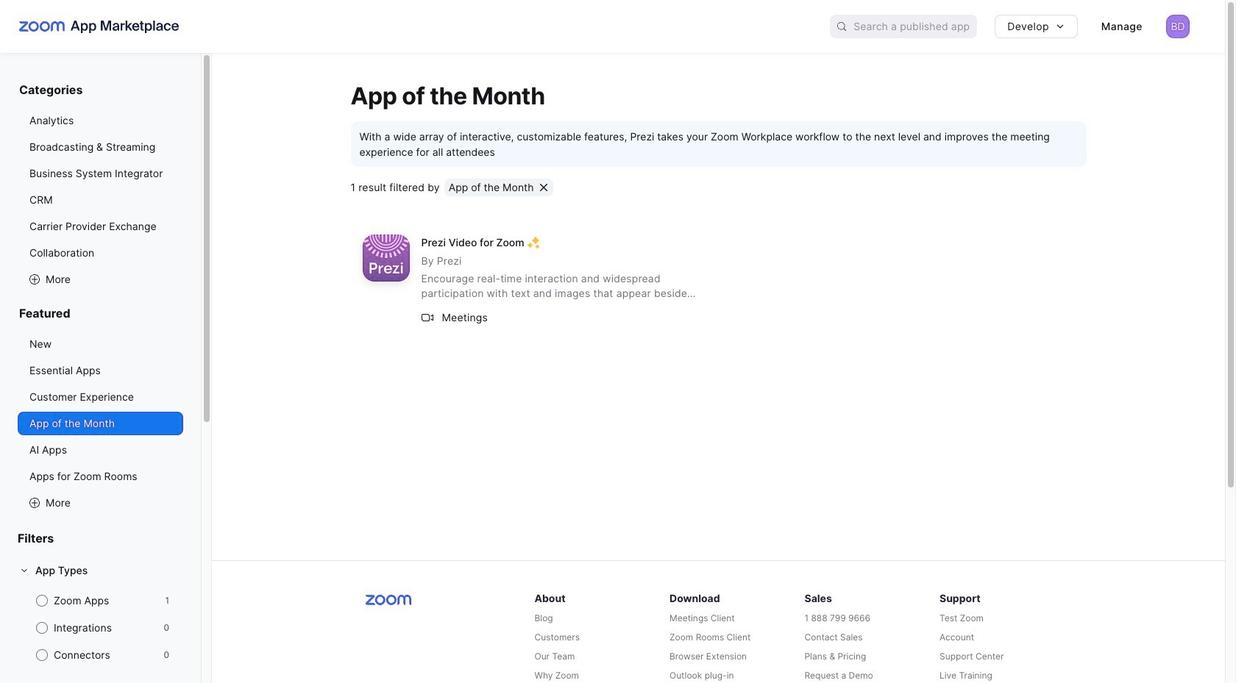 Task type: vqa. For each thing, say whether or not it's contained in the screenshot.
By
no



Task type: locate. For each thing, give the bounding box(es) containing it.
current user is barb dwyer element
[[1166, 15, 1190, 38]]

banner
[[0, 0, 1225, 53]]



Task type: describe. For each thing, give the bounding box(es) containing it.
Search text field
[[854, 16, 977, 37]]

search a published app element
[[830, 15, 977, 38]]



